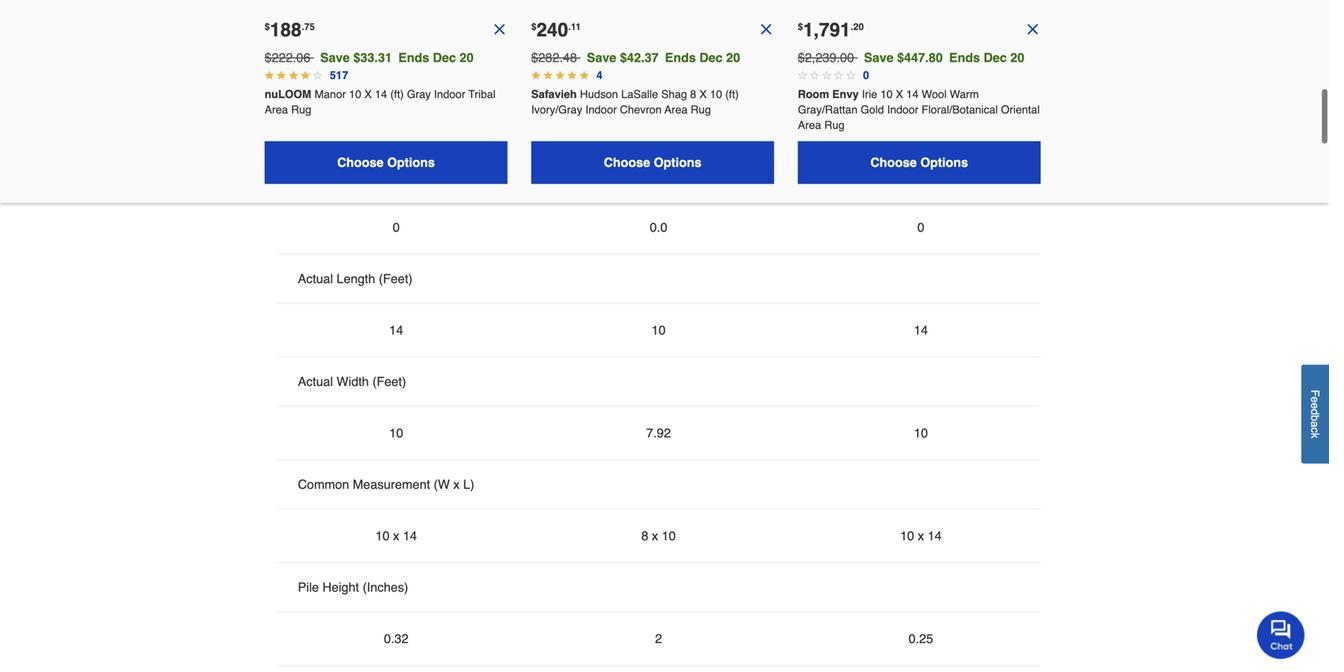 Task type: locate. For each thing, give the bounding box(es) containing it.
1 ends from the left
[[399, 50, 430, 65]]

1 horizontal spatial dec
[[700, 50, 723, 65]]

room
[[798, 88, 830, 101]]

gold
[[861, 103, 885, 116]]

actual left length
[[298, 272, 333, 286]]

chat invite button image
[[1258, 611, 1306, 659]]

3 choose from the left
[[871, 155, 917, 170]]

x right shag
[[700, 88, 707, 101]]

height
[[323, 580, 359, 595]]

$33.31
[[354, 50, 392, 65]]

1 horizontal spatial indoor
[[586, 103, 617, 116]]

0 horizontal spatial 0 out of 5 stars image
[[798, 70, 808, 80]]

2 available from the left
[[667, 84, 715, 97]]

yes image
[[344, 69, 357, 81], [599, 69, 612, 81], [854, 69, 867, 81], [603, 84, 615, 97]]

room envy
[[798, 88, 859, 101]]

1 choose options button from the left
[[265, 141, 508, 184]]

1 horizontal spatial area
[[665, 103, 688, 116]]

2 horizontal spatial pickup available
[[883, 84, 970, 97]]

1 horizontal spatial choose
[[604, 155, 651, 170]]

1 5 out of 5 stars image from the left
[[532, 70, 541, 80]]

2 horizontal spatial x
[[896, 88, 904, 101]]

2 save from the left
[[587, 50, 617, 65]]

(ft) right shag
[[726, 88, 739, 101]]

$
[[265, 21, 270, 32], [532, 21, 537, 32], [798, 21, 804, 32]]

1 horizontal spatial no image
[[759, 21, 775, 37]]

2 yes image from the left
[[858, 84, 870, 97]]

0 out of 5 stars image
[[798, 70, 808, 80], [846, 70, 856, 80]]

2 horizontal spatial choose options
[[871, 155, 969, 170]]

. inside $ 240 . 11
[[569, 21, 571, 32]]

0 horizontal spatial rug
[[291, 103, 312, 116]]

0 out of 5 stars image up room
[[810, 70, 820, 80]]

indoor
[[434, 88, 466, 101], [586, 103, 617, 116], [888, 103, 919, 116]]

1 horizontal spatial ends
[[665, 50, 696, 65]]

0 horizontal spatial area
[[265, 103, 288, 116]]

4 0 out of 5 stars element from the left
[[834, 70, 844, 80]]

available
[[412, 84, 460, 97], [667, 84, 715, 97], [922, 84, 970, 97]]

$ inside $ 188 . 75
[[265, 21, 270, 32]]

0 horizontal spatial $
[[265, 21, 270, 32]]

hudson
[[580, 88, 619, 101]]

5 out of 5 stars image
[[532, 70, 541, 80], [568, 70, 577, 80]]

dec right $33.31
[[433, 50, 456, 65]]

x inside manor 10 x 14 (ft) gray indoor tribal area rug
[[365, 88, 372, 101]]

yes image up gold
[[858, 84, 870, 97]]

3 4 out of 5 stars image from the left
[[301, 70, 310, 80]]

4 4 out of 5 stars element from the left
[[301, 70, 310, 80]]

1 available from the left
[[412, 84, 460, 97]]

2 4 out of 5 stars image from the left
[[277, 70, 286, 80]]

$222.06
[[265, 50, 311, 65]]

pickup down save $33.31 ends dec 20
[[373, 84, 409, 97]]

0 horizontal spatial 5 out of 5 stars image
[[544, 70, 553, 80]]

1 . from the left
[[302, 21, 304, 32]]

2 horizontal spatial 5 out of 5 stars image
[[580, 70, 589, 80]]

$447.80
[[898, 50, 943, 65]]

0 vertical spatial (feet)
[[379, 272, 413, 286]]

4 out of 5 stars image for 2nd 4 out of 5 stars element from the right
[[301, 70, 310, 80]]

indoor inside hudson lasalle shag 8 x 10 (ft) ivory/gray indoor chevron area rug
[[586, 103, 617, 116]]

0 vertical spatial 8
[[691, 88, 697, 101]]

f
[[1310, 390, 1322, 397]]

yes image
[[348, 84, 360, 97], [858, 84, 870, 97]]

options down chevron
[[654, 155, 702, 170]]

rug inside manor 10 x 14 (ft) gray indoor tribal area rug
[[291, 103, 312, 116]]

choose down chevron
[[604, 155, 651, 170]]

2 pickup available from the left
[[628, 84, 715, 97]]

2 0 out of 5 stars image from the left
[[846, 70, 856, 80]]

0 vertical spatial actual
[[298, 272, 333, 286]]

2 horizontal spatial save
[[865, 50, 894, 65]]

2 ends from the left
[[665, 50, 696, 65]]

1 horizontal spatial (ft)
[[726, 88, 739, 101]]

ends up shag
[[665, 50, 696, 65]]

x right irie
[[896, 88, 904, 101]]

8
[[691, 88, 697, 101], [642, 529, 649, 543]]

3 no image from the left
[[1026, 21, 1041, 37]]

0 horizontal spatial indoor
[[434, 88, 466, 101]]

3 . from the left
[[851, 21, 854, 32]]

2 4 out of 5 stars image from the left
[[313, 70, 322, 80]]

choose down gold
[[871, 155, 917, 170]]

available up 'floral/botanical'
[[922, 84, 970, 97]]

(feet)
[[379, 272, 413, 286], [373, 374, 406, 389]]

f e e d b a c k button
[[1302, 365, 1330, 464]]

1 horizontal spatial choose options button
[[532, 141, 775, 184]]

2 horizontal spatial no image
[[1026, 21, 1041, 37]]

4 out of 5 stars image for fifth 4 out of 5 stars element from the right
[[265, 70, 274, 80]]

choose down manor 10 x 14 (ft) gray indoor tribal area rug
[[337, 155, 384, 170]]

0 horizontal spatial 0 out of 5 stars image
[[810, 70, 820, 80]]

0.0
[[650, 220, 668, 235]]

8 x 10
[[642, 529, 676, 543]]

(feet) right length
[[379, 272, 413, 286]]

0 out of 5 stars image up room
[[798, 70, 808, 80]]

1 horizontal spatial 8
[[691, 88, 697, 101]]

0 horizontal spatial 8
[[642, 529, 649, 543]]

20 for 1,791
[[1011, 50, 1025, 65]]

2 x from the left
[[700, 88, 707, 101]]

2 horizontal spatial .
[[851, 21, 854, 32]]

0 horizontal spatial .
[[302, 21, 304, 32]]

save
[[320, 50, 350, 65], [587, 50, 617, 65], [865, 50, 894, 65]]

c
[[1310, 428, 1322, 433]]

options down 'floral/botanical'
[[921, 155, 969, 170]]

0 out of 5 stars image
[[810, 70, 820, 80], [822, 70, 832, 80], [834, 70, 844, 80]]

0 out of 5 stars image for 3rd the 0 out of 5 stars element from left
[[822, 70, 832, 80]]

common
[[298, 477, 349, 492]]

area down gray/rattan
[[798, 119, 822, 132]]

rug
[[291, 103, 312, 116], [691, 103, 711, 116], [825, 119, 845, 132]]

2 horizontal spatial area
[[798, 119, 822, 132]]

0 horizontal spatial no image
[[492, 21, 508, 37]]

x for nuloom
[[365, 88, 372, 101]]

20
[[854, 21, 864, 32], [460, 50, 474, 65], [727, 50, 741, 65], [1011, 50, 1025, 65]]

0 horizontal spatial 10 x 14
[[376, 529, 417, 543]]

1 $ from the left
[[265, 21, 270, 32]]

0 horizontal spatial choose options
[[337, 155, 435, 170]]

4 out of 5 stars image
[[265, 70, 274, 80], [277, 70, 286, 80], [301, 70, 310, 80]]

dec
[[433, 50, 456, 65], [700, 50, 723, 65], [984, 50, 1008, 65]]

0 horizontal spatial available
[[412, 84, 460, 97]]

(ft) inside manor 10 x 14 (ft) gray indoor tribal area rug
[[391, 88, 404, 101]]

pickup up chevron
[[628, 84, 664, 97]]

517
[[330, 69, 349, 82]]

common measurement (w x l)
[[298, 477, 475, 492]]

rug down nuloom
[[291, 103, 312, 116]]

envy
[[833, 88, 859, 101]]

0 horizontal spatial pickup available
[[373, 84, 460, 97]]

1 (ft) from the left
[[391, 88, 404, 101]]

area inside manor 10 x 14 (ft) gray indoor tribal area rug
[[265, 103, 288, 116]]

2 (ft) from the left
[[726, 88, 739, 101]]

240
[[537, 19, 569, 41]]

indoor inside irie 10 x 14 wool warm gray/rattan gold indoor floral/botanical oriental area rug
[[888, 103, 919, 116]]

10
[[349, 88, 362, 101], [710, 88, 723, 101], [881, 88, 893, 101], [652, 323, 666, 338], [389, 426, 404, 441], [915, 426, 929, 441], [376, 529, 390, 543], [662, 529, 676, 543], [901, 529, 915, 543]]

2 4 out of 5 stars element from the left
[[277, 70, 286, 80]]

ends
[[399, 50, 430, 65], [665, 50, 696, 65], [950, 50, 981, 65]]

0 out of 5 stars image down $2,239.00
[[822, 70, 832, 80]]

2 horizontal spatial $
[[798, 21, 804, 32]]

. for 240
[[569, 21, 571, 32]]

2 choose from the left
[[604, 155, 651, 170]]

3 available from the left
[[922, 84, 970, 97]]

$ for 1,791
[[798, 21, 804, 32]]

4 out of 5 stars image down $222.06
[[289, 70, 298, 80]]

0 horizontal spatial ends
[[399, 50, 430, 65]]

1 horizontal spatial 5 out of 5 stars image
[[568, 70, 577, 80]]

manor
[[315, 88, 346, 101]]

$ 240 . 11
[[532, 19, 581, 41]]

ends up gray on the left
[[399, 50, 430, 65]]

area down nuloom
[[265, 103, 288, 116]]

actual width (feet)
[[298, 374, 406, 389]]

5 out of 5 stars image
[[544, 70, 553, 80], [556, 70, 565, 80], [580, 70, 589, 80]]

yes image up manor
[[344, 69, 357, 81]]

. up $2,239.00
[[851, 21, 854, 32]]

1 horizontal spatial $
[[532, 21, 537, 32]]

$ 1,791 . 20
[[798, 19, 864, 41]]

pickup right irie
[[883, 84, 919, 97]]

ends up warm
[[950, 50, 981, 65]]

x inside hudson lasalle shag 8 x 10 (ft) ivory/gray indoor chevron area rug
[[700, 88, 707, 101]]

choose options down chevron
[[604, 155, 702, 170]]

irie 10 x 14 wool warm gray/rattan gold indoor floral/botanical oriental area rug
[[798, 88, 1043, 132]]

indoor right gold
[[888, 103, 919, 116]]

3 x from the left
[[896, 88, 904, 101]]

area
[[265, 103, 288, 116], [665, 103, 688, 116], [798, 119, 822, 132]]

$ inside $ 1,791 . 20
[[798, 21, 804, 32]]

(w
[[434, 477, 450, 492]]

b
[[1310, 415, 1322, 422]]

pickup available
[[373, 84, 460, 97], [628, 84, 715, 97], [883, 84, 970, 97]]

. inside $ 188 . 75
[[302, 21, 304, 32]]

pile
[[298, 580, 319, 595]]

1 horizontal spatial 0
[[864, 69, 870, 82]]

save up 4
[[587, 50, 617, 65]]

x inside irie 10 x 14 wool warm gray/rattan gold indoor floral/botanical oriental area rug
[[896, 88, 904, 101]]

3 pickup available from the left
[[883, 84, 970, 97]]

2 horizontal spatial pickup
[[883, 84, 919, 97]]

actual for actual width (feet)
[[298, 374, 333, 389]]

pickup available down save $42.37 ends dec 20
[[628, 84, 715, 97]]

4 out of 5 stars image
[[289, 70, 298, 80], [313, 70, 322, 80]]

1 dec from the left
[[433, 50, 456, 65]]

indoor right gray on the left
[[434, 88, 466, 101]]

2 0 out of 5 stars element from the left
[[810, 70, 820, 80]]

x down $33.31
[[365, 88, 372, 101]]

1 horizontal spatial 4 out of 5 stars image
[[277, 70, 286, 80]]

4 5 out of 5 stars element from the left
[[568, 70, 577, 80]]

e up the b
[[1310, 403, 1322, 409]]

1 horizontal spatial available
[[667, 84, 715, 97]]

2 horizontal spatial 4 out of 5 stars image
[[301, 70, 310, 80]]

(ft)
[[391, 88, 404, 101], [726, 88, 739, 101]]

1 horizontal spatial 4 out of 5 stars image
[[313, 70, 322, 80]]

pickup available down save $33.31 ends dec 20
[[373, 84, 460, 97]]

0 horizontal spatial (ft)
[[391, 88, 404, 101]]

(feet) for actual length (feet)
[[379, 272, 413, 286]]

hudson lasalle shag 8 x 10 (ft) ivory/gray indoor chevron area rug
[[532, 88, 742, 116]]

0 horizontal spatial 5 out of 5 stars image
[[532, 70, 541, 80]]

1 10 x 14 from the left
[[376, 529, 417, 543]]

pickup available down $447.80
[[883, 84, 970, 97]]

actual for actual length (feet)
[[298, 272, 333, 286]]

no image for 240
[[759, 21, 775, 37]]

2 horizontal spatial dec
[[984, 50, 1008, 65]]

ends for 1,791
[[950, 50, 981, 65]]

. up $282.48
[[569, 21, 571, 32]]

oriental
[[1002, 103, 1040, 116]]

choose options down irie 10 x 14 wool warm gray/rattan gold indoor floral/botanical oriental area rug
[[871, 155, 969, 170]]

0 horizontal spatial choose options button
[[265, 141, 508, 184]]

1 0 out of 5 stars image from the left
[[810, 70, 820, 80]]

2 horizontal spatial rug
[[825, 119, 845, 132]]

nuloom
[[265, 88, 312, 101]]

save up '517'
[[320, 50, 350, 65]]

0 horizontal spatial 4 out of 5 stars image
[[289, 70, 298, 80]]

e up d
[[1310, 397, 1322, 403]]

2 actual from the top
[[298, 374, 333, 389]]

$ up $2,239.00
[[798, 21, 804, 32]]

1 horizontal spatial .
[[569, 21, 571, 32]]

choose options
[[337, 155, 435, 170], [604, 155, 702, 170], [871, 155, 969, 170]]

safavieh
[[532, 88, 577, 101]]

1 horizontal spatial rug
[[691, 103, 711, 116]]

0 horizontal spatial yes image
[[348, 84, 360, 97]]

rug down gray/rattan
[[825, 119, 845, 132]]

no image
[[492, 21, 508, 37], [759, 21, 775, 37], [1026, 21, 1041, 37]]

actual left 'width'
[[298, 374, 333, 389]]

ends for 188
[[399, 50, 430, 65]]

save up irie
[[865, 50, 894, 65]]

0
[[864, 69, 870, 82], [393, 220, 400, 235], [918, 220, 925, 235]]

. up $222.06
[[302, 21, 304, 32]]

0 horizontal spatial save
[[320, 50, 350, 65]]

(ft) left gray on the left
[[391, 88, 404, 101]]

3 5 out of 5 stars image from the left
[[580, 70, 589, 80]]

choose options button
[[265, 141, 508, 184], [532, 141, 775, 184], [798, 141, 1041, 184]]

14
[[375, 88, 387, 101], [907, 88, 919, 101], [389, 323, 404, 338], [915, 323, 929, 338], [403, 529, 417, 543], [928, 529, 942, 543]]

2 horizontal spatial options
[[921, 155, 969, 170]]

available down save $42.37 ends dec 20
[[667, 84, 715, 97]]

$ inside $ 240 . 11
[[532, 21, 537, 32]]

3 options from the left
[[921, 155, 969, 170]]

10 inside manor 10 x 14 (ft) gray indoor tribal area rug
[[349, 88, 362, 101]]

5 out of 5 stars element
[[532, 70, 541, 80], [544, 70, 553, 80], [556, 70, 565, 80], [568, 70, 577, 80], [580, 70, 589, 80]]

1 vertical spatial actual
[[298, 374, 333, 389]]

20 for 240
[[727, 50, 741, 65]]

1 horizontal spatial pickup available
[[628, 84, 715, 97]]

area down shag
[[665, 103, 688, 116]]

1 horizontal spatial pickup
[[628, 84, 664, 97]]

1 0 out of 5 stars image from the left
[[798, 70, 808, 80]]

shag
[[662, 88, 688, 101]]

2 horizontal spatial indoor
[[888, 103, 919, 116]]

(feet) right 'width'
[[373, 374, 406, 389]]

2 5 out of 5 stars image from the left
[[568, 70, 577, 80]]

3 ends from the left
[[950, 50, 981, 65]]

1 actual from the top
[[298, 272, 333, 286]]

3 save from the left
[[865, 50, 894, 65]]

dec right '$42.37'
[[700, 50, 723, 65]]

0 horizontal spatial 0
[[393, 220, 400, 235]]

2 10 x 14 from the left
[[901, 529, 942, 543]]

options
[[387, 155, 435, 170], [654, 155, 702, 170], [921, 155, 969, 170]]

1 horizontal spatial yes image
[[858, 84, 870, 97]]

.
[[302, 21, 304, 32], [569, 21, 571, 32], [851, 21, 854, 32]]

2 0 out of 5 stars image from the left
[[822, 70, 832, 80]]

1 4 out of 5 stars image from the left
[[289, 70, 298, 80]]

0 horizontal spatial choose
[[337, 155, 384, 170]]

indoor down hudson on the left top of page
[[586, 103, 617, 116]]

0 horizontal spatial pickup
[[373, 84, 409, 97]]

(inches)
[[363, 580, 409, 595]]

1 vertical spatial (feet)
[[373, 374, 406, 389]]

0 horizontal spatial 4 out of 5 stars image
[[265, 70, 274, 80]]

3 $ from the left
[[798, 21, 804, 32]]

no image for 1,791
[[1026, 21, 1041, 37]]

0.32
[[384, 632, 409, 646]]

1 horizontal spatial save
[[587, 50, 617, 65]]

4 out of 5 stars element
[[265, 70, 274, 80], [277, 70, 286, 80], [289, 70, 298, 80], [301, 70, 310, 80], [313, 70, 322, 80]]

options down manor 10 x 14 (ft) gray indoor tribal area rug
[[387, 155, 435, 170]]

2 . from the left
[[569, 21, 571, 32]]

4 out of 5 stars image left '517'
[[313, 70, 322, 80]]

2 dec from the left
[[700, 50, 723, 65]]

manor 10 x 14 (ft) gray indoor tribal area rug
[[265, 88, 499, 116]]

1 horizontal spatial 5 out of 5 stars image
[[556, 70, 565, 80]]

0 out of 5 stars element
[[798, 70, 808, 80], [810, 70, 820, 80], [822, 70, 832, 80], [834, 70, 844, 80], [846, 70, 856, 80]]

. inside $ 1,791 . 20
[[851, 21, 854, 32]]

10 x 14
[[376, 529, 417, 543], [901, 529, 942, 543]]

1 pickup from the left
[[373, 84, 409, 97]]

1 save from the left
[[320, 50, 350, 65]]

0 horizontal spatial dec
[[433, 50, 456, 65]]

2 horizontal spatial available
[[922, 84, 970, 97]]

1 horizontal spatial x
[[700, 88, 707, 101]]

save for 240
[[587, 50, 617, 65]]

0 horizontal spatial options
[[387, 155, 435, 170]]

1 horizontal spatial 0 out of 5 stars image
[[822, 70, 832, 80]]

e
[[1310, 397, 1322, 403], [1310, 403, 1322, 409]]

$ up $282.48
[[532, 21, 537, 32]]

x
[[454, 477, 460, 492], [393, 529, 400, 543], [652, 529, 659, 543], [918, 529, 925, 543]]

1 4 out of 5 stars image from the left
[[265, 70, 274, 80]]

length
[[337, 272, 376, 286]]

1 horizontal spatial options
[[654, 155, 702, 170]]

0 out of 5 stars image for 1st the 0 out of 5 stars element from the right
[[846, 70, 856, 80]]

save $447.80 ends dec 20
[[865, 50, 1025, 65]]

3 0 out of 5 stars image from the left
[[834, 70, 844, 80]]

pickup for 2nd yes image from right
[[373, 84, 409, 97]]

1,791
[[804, 19, 851, 41]]

2 no image from the left
[[759, 21, 775, 37]]

1 horizontal spatial 10 x 14
[[901, 529, 942, 543]]

choose options button down irie 10 x 14 wool warm gray/rattan gold indoor floral/botanical oriental area rug
[[798, 141, 1041, 184]]

2 5 out of 5 stars element from the left
[[544, 70, 553, 80]]

4 out of 5 stars image for third 4 out of 5 stars element from right
[[289, 70, 298, 80]]

0 out of 5 stars image up "envy"
[[834, 70, 844, 80]]

$42.37
[[620, 50, 659, 65]]

2 horizontal spatial choose options button
[[798, 141, 1041, 184]]

choose options button down manor 10 x 14 (ft) gray indoor tribal area rug
[[265, 141, 508, 184]]

2 $ from the left
[[532, 21, 537, 32]]

choose options button down chevron
[[532, 141, 775, 184]]

x
[[365, 88, 372, 101], [700, 88, 707, 101], [896, 88, 904, 101]]

2 horizontal spatial choose
[[871, 155, 917, 170]]

$ up $222.06
[[265, 21, 270, 32]]

indoor for room envy
[[888, 103, 919, 116]]

1 x from the left
[[365, 88, 372, 101]]

3 pickup from the left
[[883, 84, 919, 97]]

1 5 out of 5 stars image from the left
[[544, 70, 553, 80]]

4 out of 5 stars image for 4th 4 out of 5 stars element from right
[[277, 70, 286, 80]]

2
[[656, 632, 663, 646]]

0 horizontal spatial x
[[365, 88, 372, 101]]

0 out of 5 stars image up "envy"
[[846, 70, 856, 80]]

rug right chevron
[[691, 103, 711, 116]]

dec up oriental
[[984, 50, 1008, 65]]

1 horizontal spatial 0 out of 5 stars image
[[846, 70, 856, 80]]

$ 188 . 75
[[265, 19, 315, 41]]

2 horizontal spatial 0 out of 5 stars image
[[834, 70, 844, 80]]

actual
[[298, 272, 333, 286], [298, 374, 333, 389]]

pickup
[[373, 84, 409, 97], [628, 84, 664, 97], [883, 84, 919, 97]]

2 horizontal spatial ends
[[950, 50, 981, 65]]

1 horizontal spatial choose options
[[604, 155, 702, 170]]

2 horizontal spatial 0
[[918, 220, 925, 235]]

1 no image from the left
[[492, 21, 508, 37]]

choose options down manor 10 x 14 (ft) gray indoor tribal area rug
[[337, 155, 435, 170]]

available left tribal
[[412, 84, 460, 97]]

3 dec from the left
[[984, 50, 1008, 65]]

1 pickup available from the left
[[373, 84, 460, 97]]

yes image down '517'
[[348, 84, 360, 97]]

3 4 out of 5 stars element from the left
[[289, 70, 298, 80]]

area inside irie 10 x 14 wool warm gray/rattan gold indoor floral/botanical oriental area rug
[[798, 119, 822, 132]]

k
[[1310, 433, 1322, 439]]

choose
[[337, 155, 384, 170], [604, 155, 651, 170], [871, 155, 917, 170]]

3 choose options from the left
[[871, 155, 969, 170]]



Task type: vqa. For each thing, say whether or not it's contained in the screenshot.
Rug to the right
yes



Task type: describe. For each thing, give the bounding box(es) containing it.
pickup available for first yes image from right
[[883, 84, 970, 97]]

0 out of 5 stars image for second the 0 out of 5 stars element from the right
[[834, 70, 844, 80]]

save $42.37 ends dec 20
[[587, 50, 741, 65]]

save for 1,791
[[865, 50, 894, 65]]

2 e from the top
[[1310, 403, 1322, 409]]

75
[[304, 21, 315, 32]]

2 5 out of 5 stars image from the left
[[556, 70, 565, 80]]

3 choose options button from the left
[[798, 141, 1041, 184]]

0.25
[[909, 632, 934, 646]]

area inside hudson lasalle shag 8 x 10 (ft) ivory/gray indoor chevron area rug
[[665, 103, 688, 116]]

1 yes image from the left
[[348, 84, 360, 97]]

20 for 188
[[460, 50, 474, 65]]

save $33.31 ends dec 20
[[320, 50, 474, 65]]

$282.48
[[532, 50, 577, 65]]

width
[[337, 374, 369, 389]]

irie
[[863, 88, 878, 101]]

2 options from the left
[[654, 155, 702, 170]]

4
[[597, 69, 603, 82]]

11
[[571, 21, 581, 32]]

7.92
[[647, 426, 671, 441]]

l)
[[463, 477, 475, 492]]

x for room envy
[[896, 88, 904, 101]]

2 choose options from the left
[[604, 155, 702, 170]]

dec for 1,791
[[984, 50, 1008, 65]]

measurement
[[353, 477, 430, 492]]

tribal
[[469, 88, 496, 101]]

pickup available for 2nd yes image from right
[[373, 84, 460, 97]]

20 inside $ 1,791 . 20
[[854, 21, 864, 32]]

5 0 out of 5 stars element from the left
[[846, 70, 856, 80]]

2 pickup from the left
[[628, 84, 664, 97]]

1 choose options from the left
[[337, 155, 435, 170]]

floral/botanical
[[922, 103, 999, 116]]

14 inside irie 10 x 14 wool warm gray/rattan gold indoor floral/botanical oriental area rug
[[907, 88, 919, 101]]

1 e from the top
[[1310, 397, 1322, 403]]

1 choose from the left
[[337, 155, 384, 170]]

1 5 out of 5 stars element from the left
[[532, 70, 541, 80]]

yes image down 4
[[603, 84, 615, 97]]

(ft) inside hudson lasalle shag 8 x 10 (ft) ivory/gray indoor chevron area rug
[[726, 88, 739, 101]]

10 inside irie 10 x 14 wool warm gray/rattan gold indoor floral/botanical oriental area rug
[[881, 88, 893, 101]]

indoor for safavieh
[[586, 103, 617, 116]]

no image for 188
[[492, 21, 508, 37]]

5 4 out of 5 stars element from the left
[[313, 70, 322, 80]]

1 4 out of 5 stars element from the left
[[265, 70, 274, 80]]

wool
[[922, 88, 947, 101]]

8 inside hudson lasalle shag 8 x 10 (ft) ivory/gray indoor chevron area rug
[[691, 88, 697, 101]]

actual length (feet)
[[298, 272, 413, 286]]

$ for 188
[[265, 21, 270, 32]]

pile height (inches)
[[298, 580, 409, 595]]

. for 1,791
[[851, 21, 854, 32]]

save for 188
[[320, 50, 350, 65]]

3 0 out of 5 stars element from the left
[[822, 70, 832, 80]]

$ for 240
[[532, 21, 537, 32]]

yes image up hudson on the left top of page
[[599, 69, 612, 81]]

1 0 out of 5 stars element from the left
[[798, 70, 808, 80]]

4 out of 5 stars image for 5th 4 out of 5 stars element from the left
[[313, 70, 322, 80]]

rug inside irie 10 x 14 wool warm gray/rattan gold indoor floral/botanical oriental area rug
[[825, 119, 845, 132]]

rug inside hudson lasalle shag 8 x 10 (ft) ivory/gray indoor chevron area rug
[[691, 103, 711, 116]]

dec for 188
[[433, 50, 456, 65]]

. for 188
[[302, 21, 304, 32]]

$2,239.00
[[798, 50, 855, 65]]

2 choose options button from the left
[[532, 141, 775, 184]]

1 options from the left
[[387, 155, 435, 170]]

0 out of 5 stars image for second the 0 out of 5 stars element from left
[[810, 70, 820, 80]]

pickup for first yes image from right
[[883, 84, 919, 97]]

f e e d b a c k
[[1310, 390, 1322, 439]]

3 5 out of 5 stars element from the left
[[556, 70, 565, 80]]

0 out of 5 stars image for fifth the 0 out of 5 stars element from the right
[[798, 70, 808, 80]]

ivory/gray
[[532, 103, 583, 116]]

5 out of 5 stars image for 1st 5 out of 5 stars element from the left
[[532, 70, 541, 80]]

warm
[[950, 88, 980, 101]]

ends for 240
[[665, 50, 696, 65]]

available for first yes image from right
[[922, 84, 970, 97]]

gray
[[407, 88, 431, 101]]

available for 2nd yes image from right
[[412, 84, 460, 97]]

d
[[1310, 409, 1322, 415]]

14 inside manor 10 x 14 (ft) gray indoor tribal area rug
[[375, 88, 387, 101]]

(feet) for actual width (feet)
[[373, 374, 406, 389]]

5 5 out of 5 stars element from the left
[[580, 70, 589, 80]]

5 out of 5 stars image for 2nd 5 out of 5 stars element from the right
[[568, 70, 577, 80]]

yes image up irie
[[854, 69, 867, 81]]

gray/rattan
[[798, 103, 858, 116]]

chevron
[[620, 103, 662, 116]]

dec for 240
[[700, 50, 723, 65]]

a
[[1310, 422, 1322, 428]]

lasalle
[[622, 88, 659, 101]]

188
[[270, 19, 302, 41]]

1 vertical spatial 8
[[642, 529, 649, 543]]

indoor inside manor 10 x 14 (ft) gray indoor tribal area rug
[[434, 88, 466, 101]]

10 inside hudson lasalle shag 8 x 10 (ft) ivory/gray indoor chevron area rug
[[710, 88, 723, 101]]



